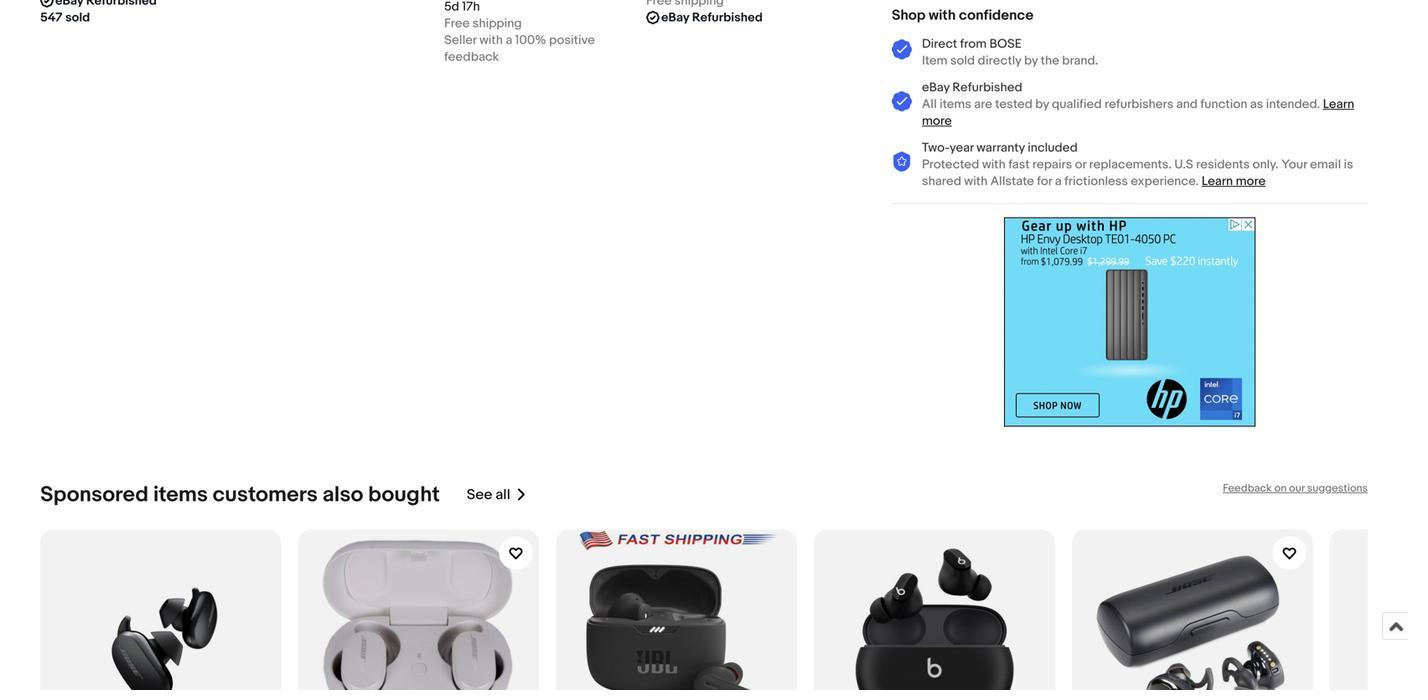 Task type: describe. For each thing, give the bounding box(es) containing it.
ebay refurbished link
[[646, 0, 835, 26]]

bought
[[368, 482, 440, 508]]

shared
[[922, 174, 961, 189]]

protected
[[922, 157, 979, 172]]

advertisement region
[[1004, 217, 1256, 427]]

allstate
[[990, 174, 1034, 189]]

frictionless
[[1064, 174, 1128, 189]]

fast
[[1008, 157, 1030, 172]]

or
[[1075, 157, 1086, 172]]

your
[[1281, 157, 1307, 172]]

see all
[[467, 486, 510, 504]]

directly
[[978, 53, 1021, 68]]

a inside protected with fast repairs or replacements. u.s residents only. your email is shared with allstate for a frictionless experience.
[[1055, 174, 1062, 189]]

are
[[974, 97, 992, 112]]

intended.
[[1266, 97, 1320, 112]]

a inside free shipping seller with a 100% positive feedback
[[506, 33, 512, 48]]

also
[[322, 482, 363, 508]]

more for protected with fast repairs or replacements. u.s residents only. your email is shared with allstate for a frictionless experience.
[[1236, 174, 1266, 189]]

two-year warranty included
[[922, 140, 1078, 155]]

with details__icon image for two-year warranty included
[[892, 152, 912, 173]]

free
[[444, 16, 470, 31]]

with inside free shipping seller with a 100% positive feedback
[[479, 33, 503, 48]]

seller
[[444, 33, 477, 48]]

see all link
[[467, 482, 527, 508]]

only.
[[1253, 157, 1279, 172]]

feedback
[[444, 50, 499, 65]]

qualified
[[1052, 97, 1102, 112]]

brand.
[[1062, 53, 1098, 68]]

shipping
[[473, 16, 522, 31]]

customers
[[213, 482, 318, 508]]

warranty
[[977, 140, 1025, 155]]

refurbishers
[[1105, 97, 1174, 112]]

the
[[1041, 53, 1059, 68]]

with details__icon image for ebay refurbished
[[892, 91, 912, 112]]

replacements.
[[1089, 157, 1172, 172]]

ebay inside text box
[[661, 10, 689, 25]]

sold inside text box
[[65, 10, 90, 25]]

as
[[1250, 97, 1263, 112]]

residents
[[1196, 157, 1250, 172]]

suggestions
[[1307, 482, 1368, 495]]

experience.
[[1131, 174, 1199, 189]]

and
[[1176, 97, 1198, 112]]

positive
[[549, 33, 595, 48]]

0 vertical spatial ebay refurbished
[[661, 10, 763, 25]]

confidence
[[959, 7, 1034, 24]]

with down two-year warranty included
[[982, 157, 1006, 172]]

all items are tested by qualified refurbishers and function as intended.
[[922, 97, 1320, 112]]

from
[[960, 36, 987, 51]]

for
[[1037, 174, 1052, 189]]

eBay Refurbished text field
[[661, 9, 763, 26]]

function
[[1200, 97, 1247, 112]]

learn for email
[[1202, 174, 1233, 189]]

1 horizontal spatial refurbished
[[952, 80, 1022, 95]]

more for all items are tested by qualified refurbishers and function as intended.
[[922, 113, 952, 128]]

see
[[467, 486, 492, 504]]

learn for intended.
[[1323, 97, 1354, 112]]

Free shipping text field
[[444, 15, 522, 32]]

547 sold link
[[40, 0, 229, 26]]

547 sold
[[40, 10, 90, 25]]

direct
[[922, 36, 957, 51]]

1 horizontal spatial ebay
[[922, 80, 950, 95]]



Task type: locate. For each thing, give the bounding box(es) containing it.
1 vertical spatial items
[[153, 482, 208, 508]]

1 horizontal spatial a
[[1055, 174, 1062, 189]]

sold inside the direct from bose item sold directly by the brand.
[[950, 53, 975, 68]]

0 horizontal spatial sold
[[65, 10, 90, 25]]

1 horizontal spatial learn
[[1323, 97, 1354, 112]]

by inside the direct from bose item sold directly by the brand.
[[1024, 53, 1038, 68]]

ebay refurbished
[[661, 10, 763, 25], [922, 80, 1022, 95]]

learn more down 'residents'
[[1202, 174, 1266, 189]]

items for all
[[940, 97, 971, 112]]

0 vertical spatial learn
[[1323, 97, 1354, 112]]

included
[[1028, 140, 1078, 155]]

more
[[922, 113, 952, 128], [1236, 174, 1266, 189]]

item
[[922, 53, 948, 68]]

0 vertical spatial more
[[922, 113, 952, 128]]

by
[[1024, 53, 1038, 68], [1035, 97, 1049, 112]]

with
[[929, 7, 956, 24], [479, 33, 503, 48], [982, 157, 1006, 172], [964, 174, 988, 189]]

learn more link for and
[[922, 97, 1354, 128]]

100%
[[515, 33, 546, 48]]

0 horizontal spatial more
[[922, 113, 952, 128]]

2 vertical spatial with details__icon image
[[892, 152, 912, 173]]

with down protected on the top right
[[964, 174, 988, 189]]

by right tested at the top of page
[[1035, 97, 1049, 112]]

learn more for and
[[922, 97, 1354, 128]]

more down only.
[[1236, 174, 1266, 189]]

sold
[[65, 10, 90, 25], [950, 53, 975, 68]]

0 vertical spatial with details__icon image
[[892, 39, 912, 60]]

with details__icon image left two-
[[892, 152, 912, 173]]

refurbished
[[692, 10, 763, 25], [952, 80, 1022, 95]]

tested
[[995, 97, 1033, 112]]

with down 'shipping'
[[479, 33, 503, 48]]

learn more link up replacements.
[[922, 97, 1354, 128]]

0 vertical spatial a
[[506, 33, 512, 48]]

0 horizontal spatial ebay
[[661, 10, 689, 25]]

1 with details__icon image from the top
[[892, 39, 912, 60]]

0 horizontal spatial items
[[153, 482, 208, 508]]

u.s
[[1174, 157, 1193, 172]]

0 vertical spatial items
[[940, 97, 971, 112]]

learn more
[[922, 97, 1354, 128], [1202, 174, 1266, 189]]

learn more up replacements.
[[922, 97, 1354, 128]]

a right 'for'
[[1055, 174, 1062, 189]]

with details__icon image left all
[[892, 91, 912, 112]]

more down all
[[922, 113, 952, 128]]

1 vertical spatial learn more link
[[1202, 174, 1266, 189]]

0 horizontal spatial a
[[506, 33, 512, 48]]

protected with fast repairs or replacements. u.s residents only. your email is shared with allstate for a frictionless experience.
[[922, 157, 1353, 189]]

0 vertical spatial learn more link
[[922, 97, 1354, 128]]

all
[[496, 486, 510, 504]]

with details__icon image for direct from bose
[[892, 39, 912, 60]]

items for sponsored
[[153, 482, 208, 508]]

feedback on our suggestions link
[[1223, 482, 1368, 495]]

None text field
[[55, 0, 157, 9], [444, 0, 480, 15], [646, 0, 724, 9], [55, 0, 157, 9], [444, 0, 480, 15], [646, 0, 724, 9]]

by left the
[[1024, 53, 1038, 68]]

See all text field
[[467, 486, 510, 504]]

Seller with a 100% positive feedback text field
[[444, 32, 633, 66]]

more inside learn more
[[922, 113, 952, 128]]

0 vertical spatial refurbished
[[692, 10, 763, 25]]

0 horizontal spatial ebay refurbished
[[661, 10, 763, 25]]

1 horizontal spatial more
[[1236, 174, 1266, 189]]

1 horizontal spatial sold
[[950, 53, 975, 68]]

0 vertical spatial learn more
[[922, 97, 1354, 128]]

learn right intended.
[[1323, 97, 1354, 112]]

direct from bose item sold directly by the brand.
[[922, 36, 1098, 68]]

547
[[40, 10, 63, 25]]

with up direct
[[929, 7, 956, 24]]

two-
[[922, 140, 950, 155]]

547 sold text field
[[40, 9, 90, 26]]

a down 'shipping'
[[506, 33, 512, 48]]

is
[[1344, 157, 1353, 172]]

shop
[[892, 7, 926, 24]]

1 vertical spatial refurbished
[[952, 80, 1022, 95]]

ebay
[[661, 10, 689, 25], [922, 80, 950, 95]]

free shipping seller with a 100% positive feedback
[[444, 16, 598, 65]]

1 horizontal spatial ebay refurbished
[[922, 80, 1022, 95]]

shop with confidence
[[892, 7, 1034, 24]]

feedback
[[1223, 482, 1272, 495]]

our
[[1289, 482, 1305, 495]]

1 vertical spatial learn more
[[1202, 174, 1266, 189]]

1 vertical spatial more
[[1236, 174, 1266, 189]]

1 vertical spatial by
[[1035, 97, 1049, 112]]

0 vertical spatial ebay
[[661, 10, 689, 25]]

1 vertical spatial a
[[1055, 174, 1062, 189]]

0 vertical spatial by
[[1024, 53, 1038, 68]]

learn more link down 'residents'
[[1202, 174, 1266, 189]]

refurbished inside text box
[[692, 10, 763, 25]]

sold down from
[[950, 53, 975, 68]]

0 vertical spatial sold
[[65, 10, 90, 25]]

email
[[1310, 157, 1341, 172]]

2 with details__icon image from the top
[[892, 91, 912, 112]]

0 horizontal spatial refurbished
[[692, 10, 763, 25]]

learn more link
[[922, 97, 1354, 128], [1202, 174, 1266, 189]]

a
[[506, 33, 512, 48], [1055, 174, 1062, 189]]

learn more for residents
[[1202, 174, 1266, 189]]

1 vertical spatial ebay refurbished
[[922, 80, 1022, 95]]

sponsored
[[40, 482, 148, 508]]

bose
[[989, 36, 1022, 51]]

learn down 'residents'
[[1202, 174, 1233, 189]]

learn
[[1323, 97, 1354, 112], [1202, 174, 1233, 189]]

1 vertical spatial learn
[[1202, 174, 1233, 189]]

with details__icon image
[[892, 39, 912, 60], [892, 91, 912, 112], [892, 152, 912, 173]]

sold right '547'
[[65, 10, 90, 25]]

1 vertical spatial sold
[[950, 53, 975, 68]]

learn more link for residents
[[1202, 174, 1266, 189]]

on
[[1274, 482, 1287, 495]]

feedback on our suggestions
[[1223, 482, 1368, 495]]

items
[[940, 97, 971, 112], [153, 482, 208, 508]]

1 horizontal spatial items
[[940, 97, 971, 112]]

with details__icon image left item
[[892, 39, 912, 60]]

sponsored items customers also bought
[[40, 482, 440, 508]]

all
[[922, 97, 937, 112]]

repairs
[[1032, 157, 1072, 172]]

year
[[950, 140, 974, 155]]

1 vertical spatial with details__icon image
[[892, 91, 912, 112]]

0 horizontal spatial learn
[[1202, 174, 1233, 189]]

1 vertical spatial ebay
[[922, 80, 950, 95]]

3 with details__icon image from the top
[[892, 152, 912, 173]]



Task type: vqa. For each thing, say whether or not it's contained in the screenshot.
first marco
no



